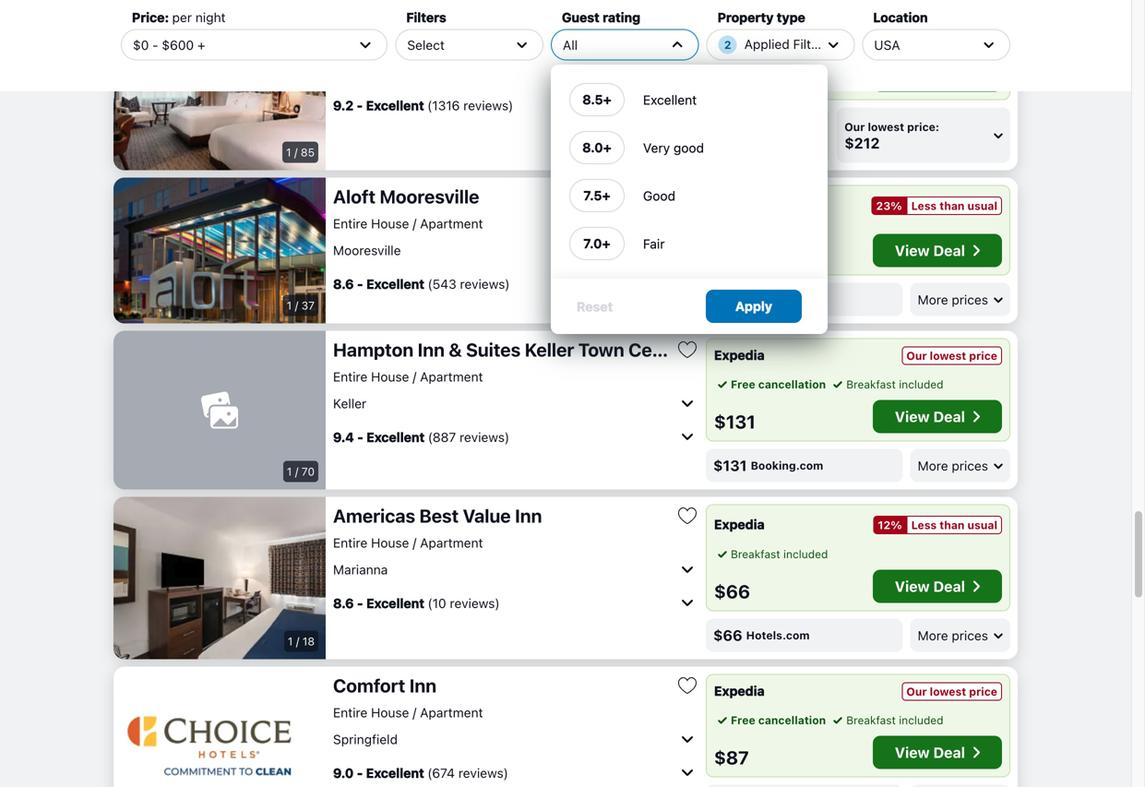 Task type: describe. For each thing, give the bounding box(es) containing it.
guest
[[562, 10, 600, 25]]

8.6 - excellent (543 reviews)
[[333, 276, 510, 291]]

(543
[[428, 276, 457, 291]]

9.4
[[333, 429, 354, 445]]

view deal button for $87
[[873, 736, 1002, 769]]

1 more prices button from the top
[[911, 283, 1011, 316]]

1 vertical spatial filters
[[793, 36, 830, 52]]

8.6 for aloft mooresville
[[333, 276, 354, 291]]

entire house / apartment button for comfort
[[333, 705, 483, 721]]

view deal button for $66
[[873, 570, 1002, 603]]

/ left 37
[[295, 299, 298, 312]]

/ left 85
[[294, 146, 298, 159]]

good
[[674, 140, 704, 155]]

more prices for $66
[[918, 628, 989, 643]]

1 prices from the top
[[952, 292, 989, 307]]

city
[[543, 7, 578, 29]]

good
[[643, 188, 676, 203]]

70
[[302, 465, 315, 478]]

entire house / apartment button for aloft
[[333, 216, 483, 232]]

mooresville inside button
[[380, 186, 480, 207]]

our lowest price for $87
[[907, 685, 998, 698]]

very
[[643, 140, 670, 155]]

view for $66
[[895, 578, 930, 595]]

23%
[[876, 199, 902, 212]]

very good
[[643, 140, 704, 155]]

apply
[[736, 299, 773, 314]]

price:
[[908, 120, 940, 133]]

town
[[579, 339, 625, 360]]

our inside the our lowest price: $212
[[845, 120, 865, 133]]

hampton inn & suites keller town center button
[[333, 338, 688, 361]]

/ down hampton
[[413, 369, 417, 384]]

americas
[[333, 505, 415, 527]]

0 horizontal spatial filters
[[406, 10, 447, 25]]

excellent for americas best value inn
[[367, 596, 425, 611]]

breakfast for $131
[[847, 378, 896, 391]]

view deal for $131
[[895, 408, 966, 426]]

zaza
[[333, 7, 375, 29]]

zaza houston memorial city, (university place, usa) image
[[114, 0, 326, 170]]

9.4 - excellent (887 reviews)
[[333, 429, 510, 445]]

per
[[172, 10, 192, 25]]

breakfast included button for $87
[[830, 712, 944, 729]]

reset
[[577, 299, 613, 314]]

1 vertical spatial included
[[784, 548, 828, 561]]

entire for comfort
[[333, 705, 368, 720]]

popular choice button
[[114, 0, 211, 20]]

1 for aloft
[[287, 299, 292, 312]]

less for 23%
[[912, 199, 937, 212]]

7.0+
[[584, 236, 611, 251]]

price:
[[132, 10, 169, 25]]

1 vertical spatial breakfast included button
[[714, 546, 828, 563]]

center
[[629, 339, 688, 360]]

lowest for $131
[[930, 349, 967, 362]]

(887
[[428, 429, 456, 445]]

deal for $131
[[934, 408, 966, 426]]

(674
[[428, 765, 455, 781]]

8.5+
[[583, 92, 612, 107]]

expedia for $87
[[714, 684, 765, 699]]

/ left 70
[[295, 465, 299, 478]]

- for aloft mooresville
[[357, 276, 363, 291]]

entire house / apartment button for zaza
[[333, 37, 483, 53]]

house for comfort
[[371, 705, 409, 720]]

our for $87
[[907, 685, 927, 698]]

breakfast included for $131
[[847, 378, 944, 391]]

1 vertical spatial breakfast
[[731, 548, 781, 561]]

7.0+ button
[[570, 227, 625, 260]]

usa
[[875, 37, 901, 52]]

comfort inn button
[[333, 674, 669, 697]]

37
[[302, 299, 315, 312]]

9.2 - excellent (1316 reviews)
[[333, 98, 514, 113]]

9.0 - excellent (674 reviews)
[[333, 765, 509, 781]]

free cancellation button for $87
[[714, 712, 826, 729]]

1 vertical spatial $66
[[714, 627, 743, 644]]

price: per night
[[132, 10, 226, 25]]

mooresville button
[[333, 235, 699, 265]]

prices for $131
[[952, 458, 989, 473]]

more for $131
[[918, 458, 949, 473]]

1 for americas
[[288, 635, 293, 648]]

apartment for comfort
[[420, 705, 483, 720]]

mooresville inside button
[[333, 243, 401, 258]]

suites
[[466, 339, 521, 360]]

&
[[449, 339, 462, 360]]

reviews) for hampton
[[460, 429, 510, 445]]

1 more from the top
[[918, 292, 949, 307]]

night
[[196, 10, 226, 25]]

entire house / apartment for comfort
[[333, 705, 483, 720]]

85
[[301, 146, 315, 159]]

1 / 85
[[286, 146, 315, 159]]

houston
[[380, 7, 454, 29]]

1 vertical spatial $105
[[714, 291, 750, 308]]

applied filters
[[745, 36, 830, 52]]

apartment for americas
[[420, 535, 483, 551]]

comfort inn
[[333, 675, 437, 696]]

our lowest price: $212
[[845, 120, 940, 152]]

aloft
[[333, 186, 376, 207]]

zaza houston memorial city
[[333, 7, 578, 29]]

1 more prices from the top
[[918, 292, 989, 307]]

comfort inn, (springfield, usa) image
[[114, 667, 326, 787]]

free cancellation button for $131
[[714, 376, 826, 393]]

entire house / apartment for hampton
[[333, 369, 483, 384]]

reviews) for aloft
[[460, 276, 510, 291]]

property type
[[718, 10, 806, 25]]

view deal for $105
[[895, 242, 966, 259]]

1 vertical spatial $131
[[714, 457, 747, 474]]

hampton
[[333, 339, 414, 360]]

2
[[724, 38, 732, 51]]

excellent for comfort inn
[[366, 765, 424, 781]]

entire for hampton
[[333, 369, 368, 384]]

8.0+
[[583, 140, 612, 155]]

apply button
[[706, 290, 802, 323]]

view for $87
[[895, 744, 930, 762]]

zaza houston memorial city button
[[333, 6, 669, 30]]

9.0
[[333, 765, 354, 781]]

8.6 for americas best value inn
[[333, 596, 354, 611]]

marianna
[[333, 562, 388, 577]]

aloft mooresville, (mooresville, usa) image
[[114, 178, 326, 324]]

1 / 18
[[288, 635, 315, 648]]

free for $87
[[731, 714, 756, 727]]

12%
[[878, 519, 902, 532]]

house for zaza
[[371, 37, 409, 53]]

(1316
[[427, 98, 460, 113]]

0 vertical spatial $131
[[714, 411, 756, 432]]

deal for $105
[[934, 242, 966, 259]]

7.5+
[[584, 188, 611, 203]]

excellent for hampton inn & suites keller town center
[[367, 429, 425, 445]]

location
[[874, 10, 928, 25]]

inn for hampton
[[418, 339, 445, 360]]

free cancellation for $87
[[731, 714, 826, 727]]

view for $131
[[895, 408, 930, 426]]

than for 12% less than usual
[[940, 519, 965, 532]]

view deal for $87
[[895, 744, 966, 762]]

(10
[[428, 596, 446, 611]]

memorial
[[458, 7, 539, 29]]

hampton inn & suites keller town center, (keller, usa) image
[[114, 331, 326, 490]]

view deal button for $105
[[873, 234, 1002, 267]]

all
[[563, 37, 578, 52]]



Task type: locate. For each thing, give the bounding box(es) containing it.
entire house / apartment for zaza
[[333, 37, 483, 53]]

2 entire house / apartment button from the top
[[333, 216, 483, 232]]

2 vertical spatial free cancellation button
[[714, 712, 826, 729]]

entire house / apartment button down houston
[[333, 37, 483, 53]]

$105
[[714, 245, 759, 266], [714, 291, 750, 308]]

more prices for $131
[[918, 458, 989, 473]]

entire house / apartment for aloft
[[333, 216, 483, 231]]

included
[[899, 378, 944, 391], [784, 548, 828, 561], [899, 714, 944, 727]]

price for $131
[[970, 349, 998, 362]]

3 view deal button from the top
[[873, 570, 1002, 603]]

1 vertical spatial price
[[970, 685, 998, 698]]

mooresville
[[380, 186, 480, 207], [333, 243, 401, 258]]

/
[[413, 37, 417, 53], [294, 146, 298, 159], [413, 216, 417, 231], [295, 299, 298, 312], [413, 369, 417, 384], [295, 465, 299, 478], [413, 535, 417, 551], [296, 635, 299, 648], [413, 705, 417, 720]]

more for $66
[[918, 628, 949, 643]]

2 our lowest price from the top
[[907, 685, 998, 698]]

$66 up hotels.com
[[714, 581, 750, 602]]

cancellation down the type
[[759, 36, 826, 49]]

more prices button for $66
[[911, 619, 1011, 652]]

than right the 12%
[[940, 519, 965, 532]]

2 more prices button from the top
[[911, 449, 1011, 482]]

$212
[[845, 134, 880, 152]]

free down apply button
[[731, 378, 756, 391]]

our lowest price for $131
[[907, 349, 998, 362]]

reviews) right (10
[[450, 596, 500, 611]]

value
[[463, 505, 511, 527]]

1 vertical spatial less
[[912, 519, 937, 532]]

1 horizontal spatial filters
[[793, 36, 830, 52]]

0 vertical spatial mooresville
[[380, 186, 480, 207]]

free cancellation for $131
[[731, 378, 826, 391]]

fair
[[643, 236, 665, 251]]

1 horizontal spatial keller
[[525, 339, 574, 360]]

guest rating
[[562, 10, 641, 25]]

usual for 23% less than usual
[[968, 199, 998, 212]]

view
[[895, 242, 930, 259], [895, 408, 930, 426], [895, 578, 930, 595], [895, 744, 930, 762]]

reviews) right (1316
[[464, 98, 514, 113]]

1 vertical spatial than
[[940, 519, 965, 532]]

/ down the aloft mooresville
[[413, 216, 417, 231]]

breakfast for $87
[[847, 714, 896, 727]]

1 vertical spatial booking.com
[[751, 459, 824, 472]]

3 entire house / apartment button from the top
[[333, 369, 483, 385]]

cancellation down apply button
[[759, 378, 826, 391]]

2 cancellation from the top
[[759, 378, 826, 391]]

apartment for hampton
[[420, 369, 483, 384]]

view deal for $66
[[895, 578, 966, 595]]

1 free cancellation button from the top
[[714, 35, 826, 51]]

2 house from the top
[[371, 216, 409, 231]]

$0 - $600 +
[[133, 37, 205, 52]]

entire house / apartment button down hampton
[[333, 369, 483, 385]]

entire house / apartment
[[333, 37, 483, 53], [333, 216, 483, 231], [333, 369, 483, 384], [333, 535, 483, 551], [333, 705, 483, 720]]

expedia for $66
[[714, 517, 765, 532]]

filters
[[406, 10, 447, 25], [793, 36, 830, 52]]

3 more prices button from the top
[[911, 619, 1011, 652]]

marianna button
[[333, 555, 699, 584]]

2 vertical spatial breakfast included
[[847, 714, 944, 727]]

our for $131
[[907, 349, 927, 362]]

1 entire house / apartment from the top
[[333, 37, 483, 53]]

property
[[718, 10, 774, 25]]

3 entire from the top
[[333, 369, 368, 384]]

apartment for aloft
[[420, 216, 483, 231]]

1 vertical spatial prices
[[952, 458, 989, 473]]

-
[[152, 37, 158, 52], [357, 98, 363, 113], [357, 276, 363, 291], [357, 429, 363, 445], [357, 596, 363, 611], [357, 765, 363, 781]]

0 vertical spatial breakfast included button
[[830, 376, 944, 393]]

23% less than usual
[[876, 199, 998, 212]]

2 view deal button from the top
[[873, 400, 1002, 433]]

1 vertical spatial cancellation
[[759, 378, 826, 391]]

apartment for zaza
[[420, 37, 483, 53]]

0 vertical spatial than
[[940, 199, 965, 212]]

7.5+ button
[[570, 179, 625, 212]]

mooresville right 'aloft'
[[380, 186, 480, 207]]

entire house / apartment down the aloft mooresville
[[333, 216, 483, 231]]

expedia inside expedia free cancellation
[[714, 15, 765, 30]]

entire house / apartment down houston
[[333, 37, 483, 53]]

1 cancellation from the top
[[759, 36, 826, 49]]

1 view deal from the top
[[895, 242, 966, 259]]

entire down hampton
[[333, 369, 368, 384]]

4 view deal button from the top
[[873, 736, 1002, 769]]

house down comfort inn
[[371, 705, 409, 720]]

1 for zaza
[[286, 146, 291, 159]]

entire house / apartment button for americas
[[333, 535, 483, 551]]

1 vertical spatial more prices button
[[911, 449, 1011, 482]]

apartment down zaza houston memorial city
[[420, 37, 483, 53]]

house down the aloft mooresville
[[371, 216, 409, 231]]

2 vertical spatial inn
[[410, 675, 437, 696]]

house for aloft
[[371, 216, 409, 231]]

2 usual from the top
[[968, 519, 998, 532]]

1 left 37
[[287, 299, 292, 312]]

8.6 up hampton
[[333, 276, 354, 291]]

8.5+ button
[[570, 83, 625, 116]]

entire house / apartment button down americas best value inn
[[333, 535, 483, 551]]

entire house / apartment button down the aloft mooresville
[[333, 216, 483, 232]]

1 vertical spatial free cancellation
[[731, 714, 826, 727]]

2 vertical spatial included
[[899, 714, 944, 727]]

1 usual from the top
[[968, 199, 998, 212]]

- for hampton inn & suites keller town center
[[357, 429, 363, 445]]

hampton inn & suites keller town center
[[333, 339, 688, 360]]

/ down houston
[[413, 37, 417, 53]]

1 vertical spatial keller
[[333, 396, 367, 411]]

2 less from the top
[[912, 519, 937, 532]]

comfort
[[333, 675, 405, 696]]

entire for zaza
[[333, 37, 368, 53]]

5 apartment from the top
[[420, 705, 483, 720]]

1 vertical spatial our
[[907, 349, 927, 362]]

entire house / apartment down comfort inn
[[333, 705, 483, 720]]

4 expedia from the top
[[714, 684, 765, 699]]

less right 23%
[[912, 199, 937, 212]]

5 entire house / apartment from the top
[[333, 705, 483, 720]]

lowest
[[868, 120, 905, 133], [930, 349, 967, 362], [930, 685, 967, 698]]

excellent left (543
[[367, 276, 425, 291]]

popular
[[121, 3, 164, 16]]

0 vertical spatial $105
[[714, 245, 759, 266]]

than
[[940, 199, 965, 212], [940, 519, 965, 532]]

inn left &
[[418, 339, 445, 360]]

apartment down &
[[420, 369, 483, 384]]

inn for comfort
[[410, 675, 437, 696]]

included for $87
[[899, 714, 944, 727]]

free cancellation button down apply button
[[714, 376, 826, 393]]

0 vertical spatial keller
[[525, 339, 574, 360]]

aloft mooresville
[[333, 186, 480, 207]]

8.6 down the marianna
[[333, 596, 354, 611]]

0 vertical spatial $66
[[714, 581, 750, 602]]

1 left 85
[[286, 146, 291, 159]]

apartment
[[420, 37, 483, 53], [420, 216, 483, 231], [420, 369, 483, 384], [420, 535, 483, 551], [420, 705, 483, 720]]

free cancellation button up $87
[[714, 712, 826, 729]]

0 vertical spatial usual
[[968, 199, 998, 212]]

0 vertical spatial our lowest price
[[907, 349, 998, 362]]

1 vertical spatial lowest
[[930, 349, 967, 362]]

$87
[[714, 747, 749, 768]]

0 vertical spatial free cancellation button
[[714, 35, 826, 51]]

+
[[197, 37, 205, 52]]

breakfast
[[847, 378, 896, 391], [731, 548, 781, 561], [847, 714, 896, 727]]

3 view deal from the top
[[895, 578, 966, 595]]

0 vertical spatial free cancellation
[[731, 378, 826, 391]]

8.6 - excellent (10 reviews)
[[333, 596, 500, 611]]

americas best value inn
[[333, 505, 542, 527]]

excellent left (1316
[[366, 98, 424, 113]]

1 vertical spatial breakfast included
[[731, 548, 828, 561]]

1 than from the top
[[940, 199, 965, 212]]

1 vertical spatial 8.6
[[333, 596, 354, 611]]

1 view deal button from the top
[[873, 234, 1002, 267]]

aloft mooresville button
[[333, 185, 669, 208]]

expedia for $131
[[714, 348, 765, 363]]

more prices button for $131
[[911, 449, 1011, 482]]

less right the 12%
[[912, 519, 937, 532]]

1 view from the top
[[895, 242, 930, 259]]

excellent up very good
[[643, 92, 697, 107]]

12% less than usual
[[878, 519, 998, 532]]

deal for $87
[[934, 744, 966, 762]]

4 house from the top
[[371, 535, 409, 551]]

2 vertical spatial cancellation
[[759, 714, 826, 727]]

prices
[[952, 292, 989, 307], [952, 458, 989, 473], [952, 628, 989, 643]]

1 deal from the top
[[934, 242, 966, 259]]

0 vertical spatial lowest
[[868, 120, 905, 133]]

breakfast included
[[847, 378, 944, 391], [731, 548, 828, 561], [847, 714, 944, 727]]

reset button
[[577, 298, 613, 315]]

- for americas best value inn
[[357, 596, 363, 611]]

house for americas
[[371, 535, 409, 551]]

5 entire house / apartment button from the top
[[333, 705, 483, 721]]

3 entire house / apartment from the top
[[333, 369, 483, 384]]

mooresville down 'aloft'
[[333, 243, 401, 258]]

2 more prices from the top
[[918, 458, 989, 473]]

0 vertical spatial breakfast
[[847, 378, 896, 391]]

view deal button for $131
[[873, 400, 1002, 433]]

2 8.6 from the top
[[333, 596, 354, 611]]

reviews) right (887
[[460, 429, 510, 445]]

1 vertical spatial more
[[918, 458, 949, 473]]

3 free cancellation button from the top
[[714, 712, 826, 729]]

1 house from the top
[[371, 37, 409, 53]]

free for $131
[[731, 378, 756, 391]]

2 vertical spatial our
[[907, 685, 927, 698]]

1 vertical spatial more prices
[[918, 458, 989, 473]]

3 apartment from the top
[[420, 369, 483, 384]]

2 vertical spatial more prices
[[918, 628, 989, 643]]

3 view from the top
[[895, 578, 930, 595]]

excellent left (887
[[367, 429, 425, 445]]

excellent down springfield
[[366, 765, 424, 781]]

cancellation for $131
[[759, 378, 826, 391]]

1 vertical spatial our lowest price
[[907, 685, 998, 698]]

best
[[420, 505, 459, 527]]

house down hampton
[[371, 369, 409, 384]]

/ down comfort inn
[[413, 705, 417, 720]]

1 price from the top
[[970, 349, 998, 362]]

inn
[[418, 339, 445, 360], [515, 505, 542, 527], [410, 675, 437, 696]]

1 vertical spatial inn
[[515, 505, 542, 527]]

2 free cancellation from the top
[[731, 714, 826, 727]]

view deal
[[895, 242, 966, 259], [895, 408, 966, 426], [895, 578, 966, 595], [895, 744, 966, 762]]

8.0+ button
[[570, 131, 625, 164]]

0 vertical spatial inn
[[418, 339, 445, 360]]

view for $105
[[895, 242, 930, 259]]

free up $87
[[731, 714, 756, 727]]

$66 left hotels.com
[[714, 627, 743, 644]]

free cancellation button
[[714, 35, 826, 51], [714, 376, 826, 393], [714, 712, 826, 729]]

0 vertical spatial cancellation
[[759, 36, 826, 49]]

more
[[918, 292, 949, 307], [918, 458, 949, 473], [918, 628, 949, 643]]

2 vertical spatial more
[[918, 628, 949, 643]]

free cancellation button down property type
[[714, 35, 826, 51]]

/ down americas best value inn
[[413, 535, 417, 551]]

$0
[[133, 37, 149, 52]]

1 vertical spatial usual
[[968, 519, 998, 532]]

0 vertical spatial filters
[[406, 10, 447, 25]]

springfield button
[[333, 725, 699, 754]]

entire house / apartment for americas
[[333, 535, 483, 551]]

2 vertical spatial prices
[[952, 628, 989, 643]]

0 vertical spatial booking.com
[[753, 293, 826, 306]]

1 vertical spatial free cancellation button
[[714, 376, 826, 393]]

4 view deal from the top
[[895, 744, 966, 762]]

2 vertical spatial lowest
[[930, 685, 967, 698]]

entire house / apartment button down comfort inn
[[333, 705, 483, 721]]

2 free from the top
[[731, 378, 756, 391]]

1 apartment from the top
[[420, 37, 483, 53]]

2 apartment from the top
[[420, 216, 483, 231]]

1 free from the top
[[731, 36, 756, 49]]

1 for hampton
[[287, 465, 292, 478]]

1 less from the top
[[912, 199, 937, 212]]

americas best value inn button
[[333, 504, 669, 528]]

choice
[[167, 3, 203, 16]]

deal
[[934, 242, 966, 259], [934, 408, 966, 426], [934, 578, 966, 595], [934, 744, 966, 762]]

cancellation down hotels.com
[[759, 714, 826, 727]]

3 expedia from the top
[[714, 517, 765, 532]]

0 vertical spatial more prices button
[[911, 283, 1011, 316]]

5 house from the top
[[371, 705, 409, 720]]

4 entire house / apartment button from the top
[[333, 535, 483, 551]]

5 entire from the top
[[333, 705, 368, 720]]

hotels.com
[[746, 629, 810, 642]]

1 left 18
[[288, 635, 293, 648]]

4 entire house / apartment from the top
[[333, 535, 483, 551]]

2 vertical spatial free
[[731, 714, 756, 727]]

2 vertical spatial more prices button
[[911, 619, 1011, 652]]

4 entire from the top
[[333, 535, 368, 551]]

entire house / apartment down americas best value inn
[[333, 535, 483, 551]]

/ left 18
[[296, 635, 299, 648]]

reviews) right (674
[[459, 765, 509, 781]]

8.6
[[333, 276, 354, 291], [333, 596, 354, 611]]

2 price from the top
[[970, 685, 998, 698]]

included for $131
[[899, 378, 944, 391]]

1 free cancellation from the top
[[731, 378, 826, 391]]

reviews)
[[464, 98, 514, 113], [460, 276, 510, 291], [460, 429, 510, 445], [450, 596, 500, 611], [459, 765, 509, 781]]

cancellation inside expedia free cancellation
[[759, 36, 826, 49]]

- right the 9.2
[[357, 98, 363, 113]]

3 free from the top
[[731, 714, 756, 727]]

4 deal from the top
[[934, 744, 966, 762]]

our
[[845, 120, 865, 133], [907, 349, 927, 362], [907, 685, 927, 698]]

0 vertical spatial price
[[970, 349, 998, 362]]

- for comfort inn
[[357, 765, 363, 781]]

0 vertical spatial 8.6
[[333, 276, 354, 291]]

- right $0
[[152, 37, 158, 52]]

4 view from the top
[[895, 744, 930, 762]]

2 view from the top
[[895, 408, 930, 426]]

0 vertical spatial free
[[731, 36, 756, 49]]

apartment down best on the bottom left of the page
[[420, 535, 483, 551]]

entire for americas
[[333, 535, 368, 551]]

0 vertical spatial more prices
[[918, 292, 989, 307]]

rating
[[603, 10, 641, 25]]

lowest for $87
[[930, 685, 967, 698]]

- right 9.0 on the bottom left
[[357, 765, 363, 781]]

breakfast included for $87
[[847, 714, 944, 727]]

1 8.6 from the top
[[333, 276, 354, 291]]

americas best value inn, (marianna, usa) image
[[114, 497, 326, 660]]

keller up the 9.4
[[333, 396, 367, 411]]

house for hampton
[[371, 369, 409, 384]]

entire house / apartment button for hampton
[[333, 369, 483, 385]]

usual for 12% less than usual
[[968, 519, 998, 532]]

entire house / apartment down hampton
[[333, 369, 483, 384]]

inn inside button
[[418, 339, 445, 360]]

1 / 37
[[287, 299, 315, 312]]

- down the marianna
[[357, 596, 363, 611]]

3 house from the top
[[371, 369, 409, 384]]

booking.com for aloft mooresville
[[753, 293, 826, 306]]

less
[[912, 199, 937, 212], [912, 519, 937, 532]]

0 vertical spatial less
[[912, 199, 937, 212]]

2 view deal from the top
[[895, 408, 966, 426]]

1 our lowest price from the top
[[907, 349, 998, 362]]

usual
[[968, 199, 998, 212], [968, 519, 998, 532]]

deal for $66
[[934, 578, 966, 595]]

2 vertical spatial breakfast
[[847, 714, 896, 727]]

price for $87
[[970, 685, 998, 698]]

2 expedia from the top
[[714, 348, 765, 363]]

2 free cancellation button from the top
[[714, 376, 826, 393]]

free inside expedia free cancellation
[[731, 36, 756, 49]]

house down houston
[[371, 37, 409, 53]]

2 vertical spatial breakfast included button
[[830, 712, 944, 729]]

entire for aloft
[[333, 216, 368, 231]]

- right the 9.4
[[357, 429, 363, 445]]

inn right "comfort"
[[410, 675, 437, 696]]

1 vertical spatial mooresville
[[333, 243, 401, 258]]

1 expedia from the top
[[714, 15, 765, 30]]

excellent left (10
[[367, 596, 425, 611]]

prices for $66
[[952, 628, 989, 643]]

0 vertical spatial included
[[899, 378, 944, 391]]

free cancellation up $87
[[731, 714, 826, 727]]

excellent for aloft mooresville
[[367, 276, 425, 291]]

0 vertical spatial prices
[[952, 292, 989, 307]]

less for 12%
[[912, 519, 937, 532]]

2 more from the top
[[918, 458, 949, 473]]

entire up springfield
[[333, 705, 368, 720]]

booking.com for hampton inn & suites keller town center
[[751, 459, 824, 472]]

keller button
[[333, 389, 699, 418]]

reviews) for americas
[[450, 596, 500, 611]]

3 more from the top
[[918, 628, 949, 643]]

2 than from the top
[[940, 519, 965, 532]]

more prices
[[918, 292, 989, 307], [918, 458, 989, 473], [918, 628, 989, 643]]

cancellation
[[759, 36, 826, 49], [759, 378, 826, 391], [759, 714, 826, 727]]

0 vertical spatial our
[[845, 120, 865, 133]]

entire down 'aloft'
[[333, 216, 368, 231]]

applied
[[745, 36, 790, 52]]

entire down zaza
[[333, 37, 368, 53]]

reviews) right (543
[[460, 276, 510, 291]]

breakfast included button
[[830, 376, 944, 393], [714, 546, 828, 563], [830, 712, 944, 729]]

breakfast included button for $131
[[830, 376, 944, 393]]

than right 23%
[[940, 199, 965, 212]]

select
[[407, 37, 445, 52]]

1 entire from the top
[[333, 37, 368, 53]]

$600
[[162, 37, 194, 52]]

expedia
[[714, 15, 765, 30], [714, 348, 765, 363], [714, 517, 765, 532], [714, 684, 765, 699]]

free down the property
[[731, 36, 756, 49]]

3 prices from the top
[[952, 628, 989, 643]]

3 more prices from the top
[[918, 628, 989, 643]]

1 entire house / apartment button from the top
[[333, 37, 483, 53]]

inn right value
[[515, 505, 542, 527]]

apartment down comfort inn button
[[420, 705, 483, 720]]

lowest inside the our lowest price: $212
[[868, 120, 905, 133]]

0 vertical spatial breakfast included
[[847, 378, 944, 391]]

house down americas on the bottom of the page
[[371, 535, 409, 551]]

1 left 70
[[287, 465, 292, 478]]

apartment down the aloft mooresville
[[420, 216, 483, 231]]

expedia free cancellation
[[714, 15, 826, 49]]

3 deal from the top
[[934, 578, 966, 595]]

2 entire from the top
[[333, 216, 368, 231]]

- up hampton
[[357, 276, 363, 291]]

entire up the marianna
[[333, 535, 368, 551]]

2 prices from the top
[[952, 458, 989, 473]]

free
[[731, 36, 756, 49], [731, 378, 756, 391], [731, 714, 756, 727]]

reviews) for comfort
[[459, 765, 509, 781]]

type
[[777, 10, 806, 25]]

entire
[[333, 37, 368, 53], [333, 216, 368, 231], [333, 369, 368, 384], [333, 535, 368, 551], [333, 705, 368, 720]]

1 vertical spatial free
[[731, 378, 756, 391]]

18
[[303, 635, 315, 648]]

cancellation for $87
[[759, 714, 826, 727]]

filters down the type
[[793, 36, 830, 52]]

9.2
[[333, 98, 354, 113]]

4 apartment from the top
[[420, 535, 483, 551]]

than for 23% less than usual
[[940, 199, 965, 212]]

2 deal from the top
[[934, 408, 966, 426]]

keller left town
[[525, 339, 574, 360]]

0 vertical spatial more
[[918, 292, 949, 307]]

3 cancellation from the top
[[759, 714, 826, 727]]

popular choice
[[121, 3, 203, 16]]

0 horizontal spatial keller
[[333, 396, 367, 411]]

view deal button
[[873, 234, 1002, 267], [873, 400, 1002, 433], [873, 570, 1002, 603], [873, 736, 1002, 769]]

filters up select at the left top of the page
[[406, 10, 447, 25]]

free cancellation down apply button
[[731, 378, 826, 391]]

2 entire house / apartment from the top
[[333, 216, 483, 231]]



Task type: vqa. For each thing, say whether or not it's contained in the screenshot.
bottommost THE MOORESVILLE
yes



